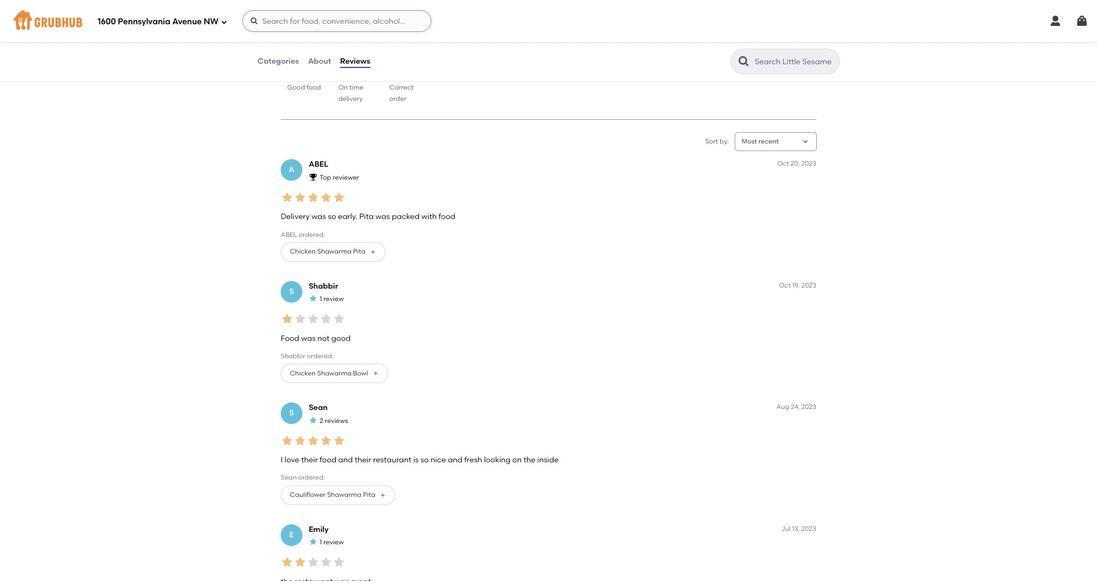 Task type: locate. For each thing, give the bounding box(es) containing it.
2 s from the top
[[289, 409, 294, 418]]

reviewer
[[333, 174, 359, 181]]

shabbir for shabbir
[[309, 282, 338, 291]]

pita down delivery was so early. pita was packed with food
[[353, 248, 366, 256]]

1 vertical spatial ordered:
[[307, 353, 334, 360]]

a
[[289, 165, 294, 175]]

shabbir ordered:
[[281, 353, 334, 360]]

0 vertical spatial s
[[289, 287, 294, 296]]

1 vertical spatial pita
[[353, 248, 366, 256]]

0 vertical spatial 1
[[320, 296, 322, 303]]

was for shabbir
[[301, 334, 316, 343]]

s left the 2
[[289, 409, 294, 418]]

oct for food was not good
[[779, 282, 791, 289]]

oct 19, 2023
[[779, 282, 817, 289]]

food was not good
[[281, 334, 351, 343]]

1 1 review from the top
[[320, 296, 344, 303]]

1 horizontal spatial abel
[[309, 160, 328, 169]]

1 1 from the top
[[320, 296, 322, 303]]

1 vertical spatial s
[[289, 409, 294, 418]]

0 vertical spatial so
[[328, 212, 336, 222]]

svg image
[[1049, 15, 1062, 28], [250, 17, 259, 25]]

review
[[324, 296, 344, 303], [324, 539, 344, 547]]

time
[[349, 84, 364, 91]]

ordered:
[[299, 231, 325, 238], [307, 353, 334, 360], [298, 474, 325, 482]]

their
[[301, 456, 318, 465], [355, 456, 371, 465]]

pita inside chicken shawarma pita button
[[353, 248, 366, 256]]

the
[[524, 456, 536, 465]]

chicken shawarma pita
[[290, 248, 366, 256]]

0 vertical spatial ordered:
[[299, 231, 325, 238]]

shabbir down chicken shawarma pita
[[309, 282, 338, 291]]

plus icon image inside chicken shawarma bowl button
[[372, 371, 379, 377]]

1 review from the top
[[324, 296, 344, 303]]

by:
[[720, 138, 729, 145]]

0 vertical spatial chicken
[[290, 248, 316, 256]]

19,
[[793, 282, 800, 289]]

svg image
[[1076, 15, 1089, 28], [221, 19, 227, 25]]

and up cauliflower shawarma pita button
[[338, 456, 353, 465]]

1 horizontal spatial so
[[421, 456, 429, 465]]

ordered: for so
[[299, 231, 325, 238]]

0 horizontal spatial their
[[301, 456, 318, 465]]

so right is
[[421, 456, 429, 465]]

0 vertical spatial review
[[324, 296, 344, 303]]

plus icon image down restaurant
[[380, 492, 386, 499]]

ordered: up chicken shawarma pita
[[299, 231, 325, 238]]

not
[[318, 334, 330, 343]]

review down emily
[[324, 539, 344, 547]]

1 vertical spatial food
[[439, 212, 456, 222]]

plus icon image right bowl
[[372, 371, 379, 377]]

s
[[289, 287, 294, 296], [289, 409, 294, 418]]

chicken shawarma bowl
[[290, 370, 368, 377]]

top reviewer
[[320, 174, 359, 181]]

1 vertical spatial reviews
[[340, 57, 370, 66]]

ratings
[[300, 53, 326, 62]]

chicken down abel ordered:
[[290, 248, 316, 256]]

0 vertical spatial sean
[[309, 404, 328, 413]]

abel up trophy icon
[[309, 160, 328, 169]]

main navigation navigation
[[0, 0, 1097, 42]]

2 review from the top
[[324, 539, 344, 547]]

food up sean ordered:
[[320, 456, 337, 465]]

food
[[307, 84, 321, 91], [439, 212, 456, 222], [320, 456, 337, 465]]

pita inside cauliflower shawarma pita button
[[363, 492, 375, 499]]

1 vertical spatial shawarma
[[317, 370, 352, 377]]

their right love
[[301, 456, 318, 465]]

shawarma
[[317, 248, 352, 256], [317, 370, 352, 377], [327, 492, 362, 499]]

0 vertical spatial shabbir
[[309, 282, 338, 291]]

early.
[[338, 212, 358, 222]]

1 vertical spatial oct
[[779, 282, 791, 289]]

1 vertical spatial abel
[[281, 231, 297, 238]]

sort by:
[[706, 138, 729, 145]]

0 horizontal spatial svg image
[[250, 17, 259, 25]]

ordered: up "cauliflower"
[[298, 474, 325, 482]]

0 horizontal spatial shabbir
[[281, 353, 305, 360]]

2 reviews
[[320, 417, 348, 425]]

2023 right "13,"
[[802, 525, 817, 533]]

shawarma left bowl
[[317, 370, 352, 377]]

fresh
[[464, 456, 482, 465]]

0 vertical spatial food
[[307, 84, 321, 91]]

1 vertical spatial chicken
[[290, 370, 316, 377]]

shabbir down food
[[281, 353, 305, 360]]

pita
[[359, 212, 374, 222], [353, 248, 366, 256], [363, 492, 375, 499]]

nice
[[431, 456, 446, 465]]

0 horizontal spatial abel
[[281, 231, 297, 238]]

1 horizontal spatial shabbir
[[309, 282, 338, 291]]

reviews inside button
[[340, 57, 370, 66]]

0 vertical spatial reviews
[[287, 17, 341, 32]]

2
[[320, 417, 323, 425]]

plus icon image inside chicken shawarma pita button
[[370, 249, 376, 255]]

about
[[308, 57, 331, 66]]

and
[[338, 456, 353, 465], [448, 456, 463, 465]]

pita right early.
[[359, 212, 374, 222]]

pita down restaurant
[[363, 492, 375, 499]]

2023 right "19,"
[[802, 282, 817, 289]]

reviews for reviews for little sesame
[[287, 17, 341, 32]]

aug 24, 2023
[[777, 404, 817, 411]]

24,
[[791, 404, 800, 411]]

love
[[285, 456, 299, 465]]

0 horizontal spatial and
[[338, 456, 353, 465]]

ordered: for not
[[307, 353, 334, 360]]

food right good
[[307, 84, 321, 91]]

emily
[[309, 525, 329, 535]]

sean for sean
[[309, 404, 328, 413]]

0 vertical spatial abel
[[309, 160, 328, 169]]

oct 20, 2023
[[777, 160, 817, 168]]

oct left "19,"
[[779, 282, 791, 289]]

1 their from the left
[[301, 456, 318, 465]]

chicken shawarma bowl button
[[281, 364, 388, 384]]

shabbir
[[309, 282, 338, 291], [281, 353, 305, 360]]

2 1 review from the top
[[320, 539, 344, 547]]

2 vertical spatial plus icon image
[[380, 492, 386, 499]]

0 vertical spatial shawarma
[[317, 248, 352, 256]]

Search for food, convenience, alcohol... search field
[[242, 10, 431, 32]]

1 for shabbir
[[320, 296, 322, 303]]

1
[[320, 296, 322, 303], [320, 539, 322, 547]]

1 horizontal spatial sean
[[309, 404, 328, 413]]

chicken down shabbir ordered:
[[290, 370, 316, 377]]

pita for abel
[[353, 248, 366, 256]]

sesame
[[402, 17, 454, 32]]

was
[[312, 212, 326, 222], [376, 212, 390, 222], [301, 334, 316, 343]]

sean up the 2
[[309, 404, 328, 413]]

0 vertical spatial 1 review
[[320, 296, 344, 303]]

1 vertical spatial sean
[[281, 474, 297, 482]]

0 vertical spatial oct
[[777, 160, 789, 168]]

1 horizontal spatial their
[[355, 456, 371, 465]]

plus icon image
[[370, 249, 376, 255], [372, 371, 379, 377], [380, 492, 386, 499]]

1 review for shabbir
[[320, 296, 344, 303]]

reviews up '86'
[[340, 57, 370, 66]]

1 vertical spatial shabbir
[[281, 353, 305, 360]]

their left restaurant
[[355, 456, 371, 465]]

review for shabbir
[[324, 296, 344, 303]]

sean ordered:
[[281, 474, 325, 482]]

1 down emily
[[320, 539, 322, 547]]

2 chicken from the top
[[290, 370, 316, 377]]

abel down delivery
[[281, 231, 297, 238]]

was right delivery
[[312, 212, 326, 222]]

reviews button
[[340, 42, 371, 81]]

abel
[[309, 160, 328, 169], [281, 231, 297, 238]]

good
[[287, 84, 305, 91]]

s for shabbir
[[289, 287, 294, 296]]

2 1 from the top
[[320, 539, 322, 547]]

review up good
[[324, 296, 344, 303]]

food right with at the left of page
[[439, 212, 456, 222]]

2 vertical spatial shawarma
[[327, 492, 362, 499]]

1 s from the top
[[289, 287, 294, 296]]

most recent
[[742, 138, 779, 145]]

1 review up not
[[320, 296, 344, 303]]

2023 right 24,
[[802, 404, 817, 411]]

plus icon image for good
[[372, 371, 379, 377]]

reviews
[[287, 17, 341, 32], [340, 57, 370, 66]]

2 vertical spatial ordered:
[[298, 474, 325, 482]]

chicken for food
[[290, 370, 316, 377]]

was left not
[[301, 334, 316, 343]]

1 up not
[[320, 296, 322, 303]]

1 review for emily
[[320, 539, 344, 547]]

star icon image
[[287, 34, 302, 49], [302, 34, 318, 49], [318, 34, 333, 49], [333, 34, 348, 49], [348, 34, 363, 49], [281, 191, 294, 204], [294, 191, 307, 204], [307, 191, 320, 204], [320, 191, 333, 204], [333, 191, 346, 204], [309, 294, 318, 303], [281, 313, 294, 326], [294, 313, 307, 326], [307, 313, 320, 326], [320, 313, 333, 326], [333, 313, 346, 326], [309, 416, 318, 425], [281, 435, 294, 448], [294, 435, 307, 448], [307, 435, 320, 448], [320, 435, 333, 448], [333, 435, 346, 448], [309, 538, 318, 547], [281, 556, 294, 569], [294, 556, 307, 569], [307, 556, 320, 569], [320, 556, 333, 569], [333, 556, 346, 569]]

jul
[[781, 525, 791, 533]]

s up food
[[289, 287, 294, 296]]

chicken
[[290, 248, 316, 256], [290, 370, 316, 377]]

so left early.
[[328, 212, 336, 222]]

1 horizontal spatial svg image
[[1076, 15, 1089, 28]]

1 chicken from the top
[[290, 248, 316, 256]]

1 vertical spatial so
[[421, 456, 429, 465]]

food inside 92 good food
[[307, 84, 321, 91]]

ordered: down not
[[307, 353, 334, 360]]

pita for sean
[[363, 492, 375, 499]]

2023 for food was not good
[[802, 282, 817, 289]]

sean
[[309, 404, 328, 413], [281, 474, 297, 482]]

3 2023 from the top
[[802, 404, 817, 411]]

oct left 20,
[[777, 160, 789, 168]]

0 horizontal spatial sean
[[281, 474, 297, 482]]

0 horizontal spatial so
[[328, 212, 336, 222]]

and right nice
[[448, 456, 463, 465]]

Search Little Sesame search field
[[754, 57, 837, 67]]

about button
[[308, 42, 332, 81]]

2023 right 20,
[[802, 160, 817, 168]]

reviews
[[325, 417, 348, 425]]

shawarma right "cauliflower"
[[327, 492, 362, 499]]

1 vertical spatial 1 review
[[320, 539, 344, 547]]

sean for sean ordered:
[[281, 474, 297, 482]]

reviews up ratings
[[287, 17, 341, 32]]

1 horizontal spatial and
[[448, 456, 463, 465]]

so
[[328, 212, 336, 222], [421, 456, 429, 465]]

1 review down emily
[[320, 539, 344, 547]]

2 2023 from the top
[[802, 282, 817, 289]]

plus icon image down delivery was so early. pita was packed with food
[[370, 249, 376, 255]]

plus icon image inside cauliflower shawarma pita button
[[380, 492, 386, 499]]

1 vertical spatial review
[[324, 539, 344, 547]]

0 vertical spatial plus icon image
[[370, 249, 376, 255]]

categories button
[[257, 42, 300, 81]]

oct
[[777, 160, 789, 168], [779, 282, 791, 289]]

sean down love
[[281, 474, 297, 482]]

1 review
[[320, 296, 344, 303], [320, 539, 344, 547]]

1600 pennsylvania avenue nw
[[98, 17, 219, 26]]

1 vertical spatial 1
[[320, 539, 322, 547]]

1 vertical spatial plus icon image
[[372, 371, 379, 377]]

2 vertical spatial pita
[[363, 492, 375, 499]]

shawarma down abel ordered:
[[317, 248, 352, 256]]

1 2023 from the top
[[802, 160, 817, 168]]



Task type: describe. For each thing, give the bounding box(es) containing it.
cauliflower shawarma pita
[[290, 492, 375, 499]]

shabbir for shabbir ordered:
[[281, 353, 305, 360]]

e
[[289, 531, 294, 540]]

avenue
[[172, 17, 202, 26]]

s for sean
[[289, 409, 294, 418]]

little
[[366, 17, 399, 32]]

nw
[[204, 17, 219, 26]]

shawarma for good
[[317, 370, 352, 377]]

sort
[[706, 138, 718, 145]]

on
[[338, 84, 348, 91]]

food
[[281, 334, 299, 343]]

1 for emily
[[320, 539, 322, 547]]

delivery was so early. pita was packed with food
[[281, 212, 456, 222]]

i love their food and their restaurant is so nice and fresh looking on the inside
[[281, 456, 559, 465]]

with
[[422, 212, 437, 222]]

chicken shawarma pita button
[[281, 242, 386, 262]]

was left packed
[[376, 212, 390, 222]]

recent
[[759, 138, 779, 145]]

caret down icon image
[[801, 138, 810, 146]]

2 vertical spatial food
[[320, 456, 337, 465]]

cauliflower
[[290, 492, 326, 499]]

0 horizontal spatial svg image
[[221, 19, 227, 25]]

trophy icon image
[[309, 173, 318, 181]]

pennsylvania
[[118, 17, 170, 26]]

86
[[338, 72, 348, 81]]

i
[[281, 456, 283, 465]]

cauliflower shawarma pita button
[[281, 486, 395, 505]]

bowl
[[353, 370, 368, 377]]

correct
[[390, 84, 414, 91]]

Sort by: field
[[742, 137, 779, 147]]

review for emily
[[324, 539, 344, 547]]

84 correct order
[[390, 72, 414, 102]]

jul 13, 2023
[[781, 525, 817, 533]]

132 ratings
[[287, 53, 326, 62]]

92 good food
[[287, 72, 321, 91]]

2023 for i love their food and their restaurant is so nice and fresh looking on the inside
[[802, 404, 817, 411]]

20,
[[791, 160, 800, 168]]

ordered: for their
[[298, 474, 325, 482]]

plus icon image for early.
[[370, 249, 376, 255]]

is
[[413, 456, 419, 465]]

plus icon image for food
[[380, 492, 386, 499]]

good
[[331, 334, 351, 343]]

92
[[287, 72, 296, 81]]

0 vertical spatial pita
[[359, 212, 374, 222]]

84
[[390, 72, 399, 81]]

chicken for delivery
[[290, 248, 316, 256]]

reviews for reviews
[[340, 57, 370, 66]]

2023 for delivery was so early. pita was packed with food
[[802, 160, 817, 168]]

shawarma for early.
[[317, 248, 352, 256]]

search icon image
[[738, 55, 751, 68]]

1 horizontal spatial svg image
[[1049, 15, 1062, 28]]

abel for abel ordered:
[[281, 231, 297, 238]]

restaurant
[[373, 456, 412, 465]]

abel for abel
[[309, 160, 328, 169]]

delivery
[[281, 212, 310, 222]]

on
[[513, 456, 522, 465]]

packed
[[392, 212, 420, 222]]

reviews for little sesame
[[287, 17, 454, 32]]

order
[[390, 95, 406, 102]]

most
[[742, 138, 757, 145]]

86 on time delivery
[[338, 72, 364, 102]]

1 and from the left
[[338, 456, 353, 465]]

shawarma for food
[[327, 492, 362, 499]]

inside
[[538, 456, 559, 465]]

was for abel
[[312, 212, 326, 222]]

for
[[344, 17, 362, 32]]

13,
[[792, 525, 800, 533]]

2 and from the left
[[448, 456, 463, 465]]

categories
[[258, 57, 299, 66]]

2 their from the left
[[355, 456, 371, 465]]

looking
[[484, 456, 511, 465]]

1600
[[98, 17, 116, 26]]

abel ordered:
[[281, 231, 325, 238]]

top
[[320, 174, 331, 181]]

delivery
[[338, 95, 363, 102]]

aug
[[777, 404, 789, 411]]

4 2023 from the top
[[802, 525, 817, 533]]

132
[[287, 53, 299, 62]]

oct for delivery was so early. pita was packed with food
[[777, 160, 789, 168]]



Task type: vqa. For each thing, say whether or not it's contained in the screenshot.
svg icon in the Now button
no



